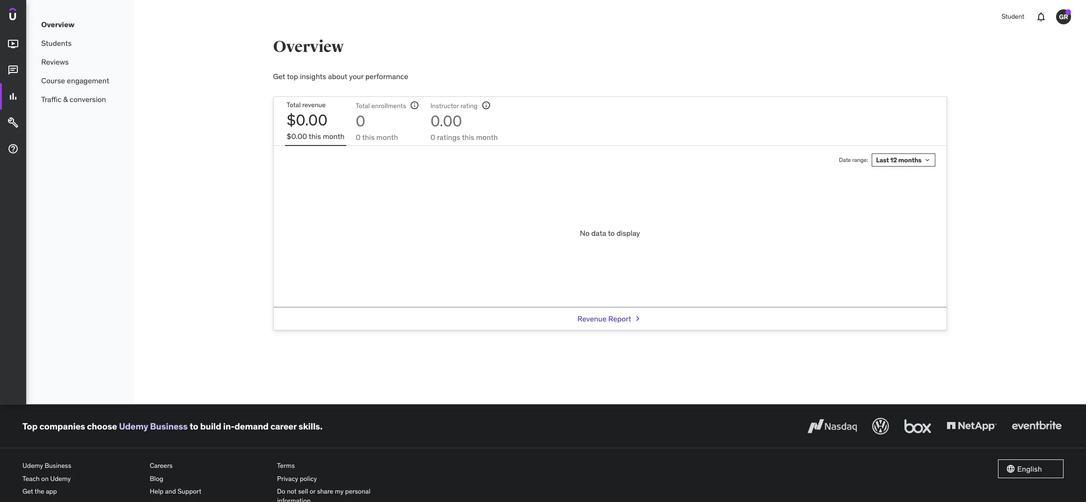 Task type: describe. For each thing, give the bounding box(es) containing it.
ratin
[[461, 102, 474, 110]]

12
[[891, 156, 897, 164]]

total for total enrollment
[[356, 102, 370, 110]]

revenue
[[302, 101, 326, 109]]

this inside total revenue $0.00 $0.00 this month
[[309, 131, 321, 141]]

enrollment
[[372, 102, 403, 110]]

reviews link
[[26, 52, 134, 71]]

traffic & conversion link
[[26, 90, 134, 109]]

insights
[[300, 72, 326, 81]]

2 medium image from the top
[[7, 91, 19, 102]]

build
[[200, 421, 221, 432]]

support
[[178, 487, 201, 496]]

my
[[335, 487, 344, 496]]

careers link
[[150, 460, 270, 473]]

gr
[[1060, 12, 1069, 21]]

share
[[317, 487, 333, 496]]

no data to display
[[580, 228, 640, 238]]

box image
[[903, 416, 934, 437]]

not
[[287, 487, 297, 496]]

month inside 0 0 this month
[[377, 132, 398, 142]]

month inside 0.00 0 ratings this month
[[476, 132, 498, 142]]

personal
[[345, 487, 371, 496]]

students
[[41, 38, 72, 48]]

xsmall image
[[924, 156, 931, 164]]

this inside 0 0 this month
[[362, 132, 375, 142]]

blog link
[[150, 473, 270, 486]]

reviews
[[41, 57, 69, 66]]

0 0 this month
[[356, 111, 398, 142]]

teach
[[22, 475, 40, 483]]

get info image for 0
[[410, 101, 419, 110]]

skills.
[[299, 421, 323, 432]]

notifications image
[[1036, 11, 1047, 22]]

english button
[[999, 460, 1064, 478]]

1 horizontal spatial to
[[608, 228, 615, 238]]

0 vertical spatial get
[[273, 72, 285, 81]]

teach on udemy link
[[22, 473, 142, 486]]

0 for 0.00
[[431, 132, 435, 142]]

udemy image
[[9, 7, 52, 23]]

total revenue $0.00 $0.00 this month
[[287, 101, 345, 141]]

privacy policy link
[[277, 473, 397, 486]]

0 vertical spatial udemy business link
[[119, 421, 188, 432]]

you have alerts image
[[1066, 9, 1072, 15]]

your
[[349, 72, 364, 81]]

get inside udemy business teach on udemy get the app
[[22, 487, 33, 496]]

nasdaq image
[[806, 416, 860, 437]]

instructor
[[431, 102, 459, 110]]

4 medium image from the top
[[7, 143, 19, 155]]

sell
[[298, 487, 308, 496]]

blog
[[150, 475, 163, 483]]

revenue
[[578, 314, 607, 323]]

months
[[899, 156, 922, 164]]

display
[[617, 228, 640, 238]]

udemy business teach on udemy get the app
[[22, 462, 71, 496]]

g
[[474, 102, 478, 110]]

3 medium image from the top
[[7, 117, 19, 128]]

netapp image
[[945, 416, 999, 437]]

1 vertical spatial overview
[[273, 37, 344, 57]]

or
[[310, 487, 316, 496]]

policy
[[300, 475, 317, 483]]

careers
[[150, 462, 173, 470]]

careers blog help and support
[[150, 462, 201, 496]]

report
[[609, 314, 632, 323]]

choose
[[87, 421, 117, 432]]

&
[[63, 94, 68, 104]]

small image inside 'english' "button"
[[1007, 464, 1016, 474]]

this inside 0.00 0 ratings this month
[[462, 132, 475, 142]]

student link
[[996, 6, 1030, 28]]

traffic & conversion
[[41, 94, 106, 104]]

business inside udemy business teach on udemy get the app
[[45, 462, 71, 470]]

0 vertical spatial udemy
[[119, 421, 148, 432]]

instructor ratin
[[431, 102, 474, 110]]

1 $0.00 from the top
[[287, 110, 328, 130]]

traffic
[[41, 94, 61, 104]]



Task type: vqa. For each thing, say whether or not it's contained in the screenshot.
the Google Workspace (G Suite) link
no



Task type: locate. For each thing, give the bounding box(es) containing it.
1 medium image from the top
[[7, 38, 19, 50]]

performance
[[365, 72, 408, 81]]

0 horizontal spatial total
[[287, 101, 301, 109]]

course engagement
[[41, 76, 109, 85]]

total enrollment
[[356, 102, 403, 110]]

date
[[839, 156, 851, 163]]

0 for 0
[[356, 132, 361, 142]]

get left the
[[22, 487, 33, 496]]

1 horizontal spatial udemy
[[50, 475, 71, 483]]

revenue report link
[[578, 308, 643, 330]]

get left top
[[273, 72, 285, 81]]

course engagement link
[[26, 71, 134, 90]]

month inside total revenue $0.00 $0.00 this month
[[323, 131, 345, 141]]

udemy
[[119, 421, 148, 432], [22, 462, 43, 470], [50, 475, 71, 483]]

and
[[165, 487, 176, 496]]

2 horizontal spatial this
[[462, 132, 475, 142]]

this down total enrollment
[[362, 132, 375, 142]]

to left build at left
[[190, 421, 198, 432]]

0 horizontal spatial get
[[22, 487, 33, 496]]

0 horizontal spatial this
[[309, 131, 321, 141]]

0 horizontal spatial business
[[45, 462, 71, 470]]

overview up students at the left top
[[41, 20, 74, 29]]

0 vertical spatial to
[[608, 228, 615, 238]]

english
[[1018, 464, 1043, 474]]

course
[[41, 76, 65, 85]]

0.00
[[431, 111, 462, 131]]

1 horizontal spatial get info image
[[482, 101, 491, 110]]

top
[[22, 421, 38, 432]]

2 horizontal spatial udemy
[[119, 421, 148, 432]]

month down enrollment
[[377, 132, 398, 142]]

get info image for 0.00
[[482, 101, 491, 110]]

to right data
[[608, 228, 615, 238]]

career
[[271, 421, 297, 432]]

month
[[323, 131, 345, 141], [377, 132, 398, 142], [476, 132, 498, 142]]

help
[[150, 487, 164, 496]]

2 vertical spatial udemy
[[50, 475, 71, 483]]

0 horizontal spatial small image
[[633, 314, 643, 324]]

eventbrite image
[[1010, 416, 1064, 437]]

overview link
[[26, 15, 134, 34]]

gr link
[[1053, 6, 1075, 28]]

date range:
[[839, 156, 869, 163]]

0 inside 0.00 0 ratings this month
[[431, 132, 435, 142]]

0 horizontal spatial overview
[[41, 20, 74, 29]]

get info image right s
[[410, 101, 419, 110]]

to
[[608, 228, 615, 238], [190, 421, 198, 432]]

1 vertical spatial $0.00
[[287, 131, 307, 141]]

conversion
[[70, 94, 106, 104]]

about
[[328, 72, 348, 81]]

help and support link
[[150, 486, 270, 499]]

last
[[877, 156, 889, 164]]

app
[[46, 487, 57, 496]]

medium image
[[7, 65, 19, 76]]

2 get info image from the left
[[482, 101, 491, 110]]

do
[[277, 487, 285, 496]]

business
[[150, 421, 188, 432], [45, 462, 71, 470]]

1 horizontal spatial small image
[[1007, 464, 1016, 474]]

no
[[580, 228, 590, 238]]

1 vertical spatial business
[[45, 462, 71, 470]]

small image left english
[[1007, 464, 1016, 474]]

1 horizontal spatial get
[[273, 72, 285, 81]]

1 horizontal spatial this
[[362, 132, 375, 142]]

in-
[[223, 421, 235, 432]]

the
[[35, 487, 44, 496]]

small image
[[633, 314, 643, 324], [1007, 464, 1016, 474]]

1 vertical spatial small image
[[1007, 464, 1016, 474]]

last 12 months button
[[872, 154, 936, 167]]

total for total revenue $0.00 $0.00 this month
[[287, 101, 301, 109]]

top companies choose udemy business to build in-demand career skills.
[[22, 421, 323, 432]]

get info image
[[410, 101, 419, 110], [482, 101, 491, 110]]

this right 'ratings'
[[462, 132, 475, 142]]

1 vertical spatial udemy business link
[[22, 460, 142, 473]]

0.00 0 ratings this month
[[431, 111, 498, 142]]

this down the revenue
[[309, 131, 321, 141]]

get top insights about your performance
[[273, 72, 408, 81]]

companies
[[39, 421, 85, 432]]

top
[[287, 72, 298, 81]]

do not sell or share my personal information button
[[277, 486, 397, 502]]

revenue report
[[578, 314, 632, 323]]

1 horizontal spatial total
[[356, 102, 370, 110]]

data
[[592, 228, 607, 238]]

terms
[[277, 462, 295, 470]]

information
[[277, 497, 311, 502]]

month down g
[[476, 132, 498, 142]]

1 horizontal spatial overview
[[273, 37, 344, 57]]

0
[[356, 111, 366, 131], [356, 132, 361, 142], [431, 132, 435, 142]]

business up on
[[45, 462, 71, 470]]

udemy up teach on the bottom of page
[[22, 462, 43, 470]]

small image right "report"
[[633, 314, 643, 324]]

total left the revenue
[[287, 101, 301, 109]]

0 horizontal spatial month
[[323, 131, 345, 141]]

engagement
[[67, 76, 109, 85]]

business up careers
[[150, 421, 188, 432]]

terms link
[[277, 460, 397, 473]]

0 vertical spatial business
[[150, 421, 188, 432]]

this
[[309, 131, 321, 141], [362, 132, 375, 142], [462, 132, 475, 142]]

ratings
[[437, 132, 461, 142]]

small image inside revenue report 'link'
[[633, 314, 643, 324]]

medium image
[[7, 38, 19, 50], [7, 91, 19, 102], [7, 117, 19, 128], [7, 143, 19, 155]]

udemy business link
[[119, 421, 188, 432], [22, 460, 142, 473]]

total left enrollment
[[356, 102, 370, 110]]

udemy right choose
[[119, 421, 148, 432]]

1 horizontal spatial month
[[377, 132, 398, 142]]

get the app link
[[22, 486, 142, 499]]

udemy business link up get the app link
[[22, 460, 142, 473]]

1 get info image from the left
[[410, 101, 419, 110]]

1 vertical spatial to
[[190, 421, 198, 432]]

on
[[41, 475, 49, 483]]

0 horizontal spatial udemy
[[22, 462, 43, 470]]

0 vertical spatial overview
[[41, 20, 74, 29]]

students link
[[26, 34, 134, 52]]

volkswagen image
[[871, 416, 891, 437]]

overview inside overview link
[[41, 20, 74, 29]]

2 horizontal spatial month
[[476, 132, 498, 142]]

terms privacy policy do not sell or share my personal information
[[277, 462, 371, 502]]

total inside total revenue $0.00 $0.00 this month
[[287, 101, 301, 109]]

student
[[1002, 12, 1025, 21]]

get info image right g
[[482, 101, 491, 110]]

0 vertical spatial small image
[[633, 314, 643, 324]]

get
[[273, 72, 285, 81], [22, 487, 33, 496]]

udemy right on
[[50, 475, 71, 483]]

overview up insights at the top left
[[273, 37, 344, 57]]

s
[[403, 102, 406, 110]]

last 12 months
[[877, 156, 922, 164]]

month down the revenue
[[323, 131, 345, 141]]

1 horizontal spatial business
[[150, 421, 188, 432]]

0 horizontal spatial to
[[190, 421, 198, 432]]

1 vertical spatial get
[[22, 487, 33, 496]]

0 vertical spatial $0.00
[[287, 110, 328, 130]]

range:
[[853, 156, 869, 163]]

total
[[287, 101, 301, 109], [356, 102, 370, 110]]

overview
[[41, 20, 74, 29], [273, 37, 344, 57]]

0 horizontal spatial get info image
[[410, 101, 419, 110]]

demand
[[235, 421, 269, 432]]

1 vertical spatial udemy
[[22, 462, 43, 470]]

$0.00
[[287, 110, 328, 130], [287, 131, 307, 141]]

privacy
[[277, 475, 298, 483]]

2 $0.00 from the top
[[287, 131, 307, 141]]

udemy business link up careers
[[119, 421, 188, 432]]



